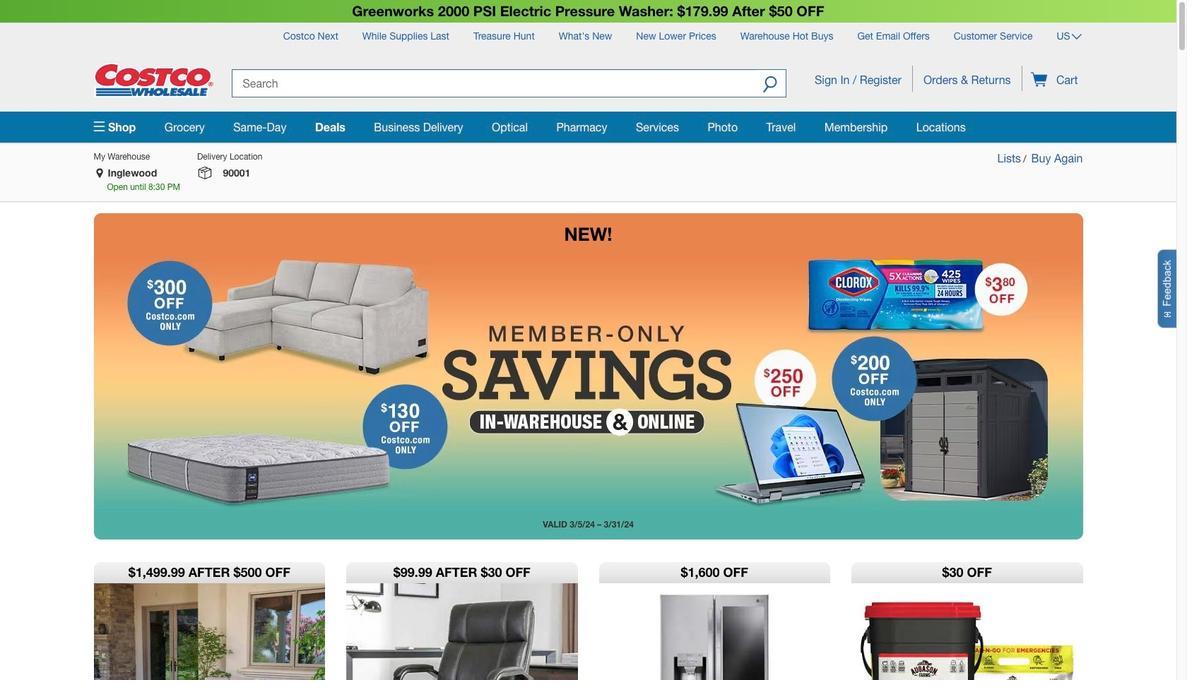 Task type: locate. For each thing, give the bounding box(es) containing it.
member only savings in warehouse and online image
[[94, 257, 1083, 510]]

Search text field
[[232, 69, 755, 97], [232, 69, 755, 97]]

lg 28 cu. ft. smart wi-fi enabled instaview door-in-door french door refrigerator image
[[599, 584, 831, 681]]

true innovations mid-back manager chair image
[[346, 584, 578, 681]]

sunvilla harrington 4-piece outdoor seating set image
[[94, 584, 325, 681]]



Task type: vqa. For each thing, say whether or not it's contained in the screenshot.
Cart
no



Task type: describe. For each thing, give the bounding box(es) containing it.
augason farms deluxe 30-day emergency food supply 5-gallon survival food with 72-hour be ready "on-the-go" kit (226 total servings) image
[[852, 584, 1083, 681]]

search image
[[763, 75, 778, 95]]

main element
[[94, 111, 1083, 143]]

costco us homepage image
[[94, 63, 214, 97]]



